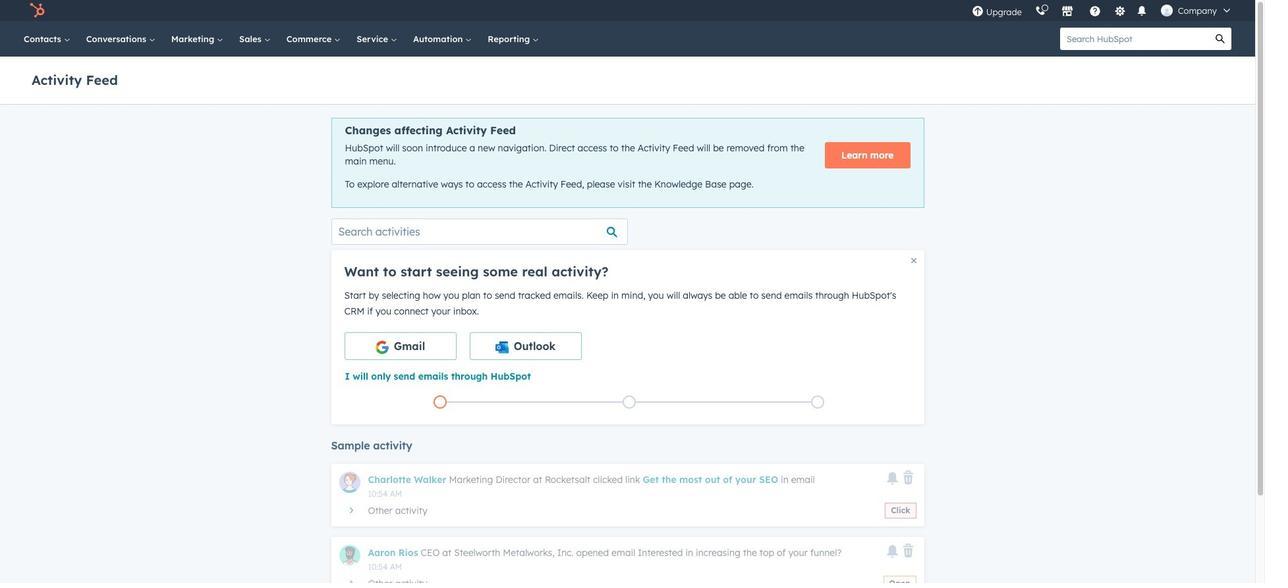 Task type: vqa. For each thing, say whether or not it's contained in the screenshot.
Marketplaces icon
yes



Task type: locate. For each thing, give the bounding box(es) containing it.
onboarding.steps.sendtrackedemailingmail.title image
[[626, 400, 632, 407]]

marketplaces image
[[1061, 6, 1073, 18]]

close image
[[911, 258, 916, 263]]

Search activities search field
[[331, 219, 628, 245]]

onboarding.steps.finalstep.title image
[[814, 400, 821, 407]]

Search HubSpot search field
[[1060, 28, 1209, 50]]

jacob simon image
[[1161, 5, 1173, 16]]

list
[[346, 393, 912, 412]]

menu
[[965, 0, 1239, 21]]

None checkbox
[[344, 333, 456, 360], [469, 333, 581, 360], [344, 333, 456, 360], [469, 333, 581, 360]]



